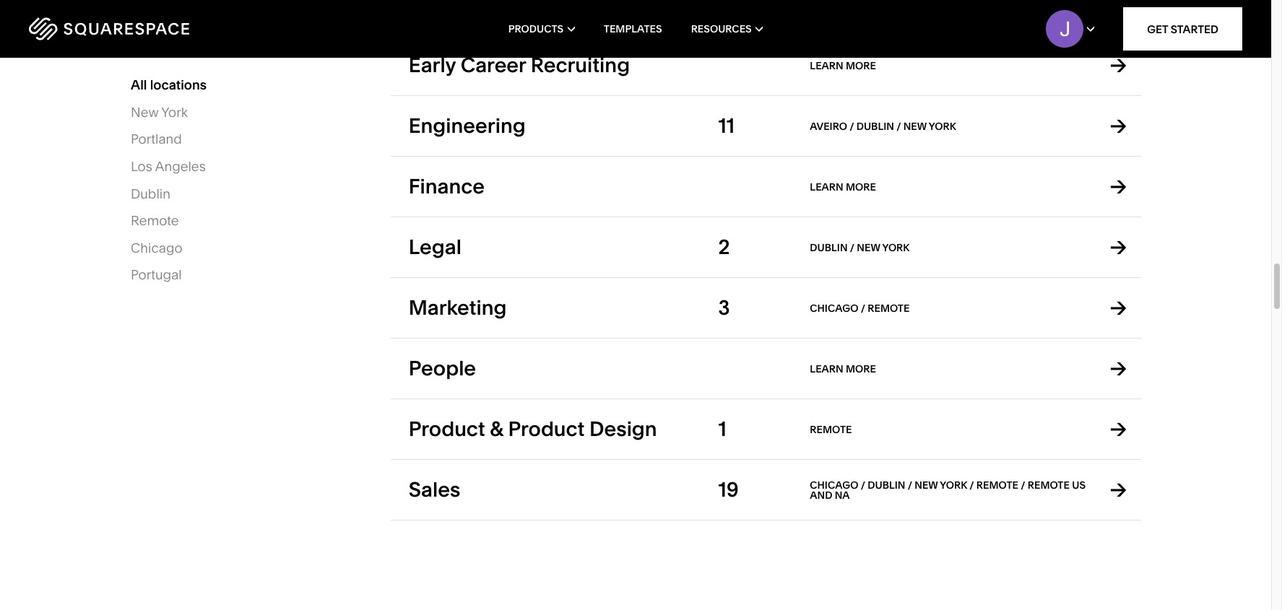 Task type: vqa. For each thing, say whether or not it's contained in the screenshot.


Task type: describe. For each thing, give the bounding box(es) containing it.
19
[[719, 478, 739, 502]]

learn more for finance
[[810, 181, 877, 194]]

people
[[409, 356, 476, 381]]

chicago for 19
[[810, 479, 859, 492]]

chicago / dublin / new york / remote / remote us and na
[[810, 479, 1086, 502]]

get started link
[[1124, 7, 1243, 51]]

career
[[461, 53, 526, 77]]

us
[[1073, 479, 1086, 492]]

1 vertical spatial new
[[857, 241, 881, 254]]

more for people
[[846, 363, 877, 376]]

design
[[590, 417, 657, 442]]

los angeles button
[[131, 158, 206, 175]]

new for 19
[[915, 479, 939, 492]]

select location
[[131, 48, 209, 59]]

templates link
[[604, 0, 663, 58]]

11
[[719, 113, 735, 138]]

early
[[409, 53, 456, 77]]

sales
[[409, 478, 461, 502]]

products button
[[509, 0, 575, 58]]

all locations button
[[131, 77, 207, 93]]

all locations
[[131, 77, 207, 93]]

learn more for people
[[810, 363, 877, 376]]

na
[[835, 489, 850, 502]]

get
[[1148, 22, 1169, 36]]

2
[[719, 235, 730, 259]]

recruiting
[[531, 53, 630, 77]]

los angeles
[[131, 158, 206, 175]]

locations
[[150, 77, 207, 93]]

squarespace logo image
[[29, 17, 189, 40]]

resources button
[[691, 0, 763, 58]]

york
[[161, 104, 188, 120]]

chicago for 3
[[810, 302, 859, 315]]

remote button
[[131, 212, 179, 229]]

1 product from the left
[[409, 417, 486, 442]]

product & product design
[[409, 417, 657, 442]]

1 vertical spatial dublin
[[810, 241, 848, 254]]

1 vertical spatial york
[[883, 241, 910, 254]]

marketing
[[409, 296, 507, 320]]

chicago button
[[131, 240, 183, 256]]

more for finance
[[846, 181, 877, 194]]



Task type: locate. For each thing, give the bounding box(es) containing it.
more up aveiro / dublin / new york
[[846, 59, 877, 72]]

location
[[165, 48, 209, 59]]

dublin right aveiro
[[857, 120, 895, 133]]

learn down chicago / remote
[[810, 363, 844, 376]]

learn for finance
[[810, 181, 844, 194]]

started
[[1172, 22, 1219, 36]]

3 more from the top
[[846, 363, 877, 376]]

york inside chicago / dublin / new york / remote / remote us and na
[[941, 479, 968, 492]]

product right &
[[508, 417, 585, 442]]

new york button
[[131, 104, 188, 120]]

2 vertical spatial york
[[941, 479, 968, 492]]

1 vertical spatial learn
[[810, 181, 844, 194]]

1
[[719, 417, 727, 442]]

/
[[850, 120, 855, 133], [897, 120, 902, 133], [851, 241, 855, 254], [861, 302, 866, 315], [861, 479, 866, 492], [908, 479, 913, 492], [970, 479, 975, 492], [1022, 479, 1026, 492]]

0 vertical spatial dublin
[[857, 120, 895, 133]]

york for 11
[[929, 120, 957, 133]]

new
[[904, 120, 927, 133], [857, 241, 881, 254], [915, 479, 939, 492]]

dublin / new york
[[810, 241, 910, 254]]

0 vertical spatial york
[[929, 120, 957, 133]]

portugal
[[131, 267, 182, 283]]

dublin button
[[131, 185, 171, 202]]

remote
[[131, 212, 179, 229]]

york for 19
[[941, 479, 968, 492]]

0 vertical spatial learn
[[810, 59, 844, 72]]

1 vertical spatial more
[[846, 181, 877, 194]]

learn more up aveiro
[[810, 59, 877, 72]]

chicago / remote
[[810, 302, 910, 315]]

3 learn more from the top
[[810, 363, 877, 376]]

2 vertical spatial learn
[[810, 363, 844, 376]]

1 learn from the top
[[810, 59, 844, 72]]

chicago
[[131, 240, 183, 256]]

learn more for early career recruiting
[[810, 59, 877, 72]]

aveiro
[[810, 120, 848, 133]]

portugal button
[[131, 267, 182, 283]]

legal
[[409, 235, 462, 259]]

product
[[409, 417, 486, 442], [508, 417, 585, 442]]

&
[[490, 417, 504, 442]]

2 vertical spatial dublin
[[868, 479, 906, 492]]

dublin for 19
[[868, 479, 906, 492]]

new inside chicago / dublin / new york / remote / remote us and na
[[915, 479, 939, 492]]

2 learn more from the top
[[810, 181, 877, 194]]

products
[[509, 22, 564, 35]]

more up dublin / new york
[[846, 181, 877, 194]]

new york
[[131, 104, 188, 120]]

1 horizontal spatial product
[[508, 417, 585, 442]]

0 vertical spatial new
[[904, 120, 927, 133]]

portland button
[[131, 131, 182, 148]]

chicago inside chicago / dublin / new york / remote / remote us and na
[[810, 479, 859, 492]]

more down chicago / remote
[[846, 363, 877, 376]]

new for 11
[[904, 120, 927, 133]]

dublin
[[131, 185, 171, 202]]

aveiro / dublin / new york
[[810, 120, 957, 133]]

1 vertical spatial learn more
[[810, 181, 877, 194]]

0 horizontal spatial product
[[409, 417, 486, 442]]

2 vertical spatial learn more
[[810, 363, 877, 376]]

los
[[131, 158, 152, 175]]

3
[[719, 296, 730, 320]]

dublin up chicago / remote
[[810, 241, 848, 254]]

dublin for 11
[[857, 120, 895, 133]]

3 learn from the top
[[810, 363, 844, 376]]

remote
[[868, 302, 910, 315], [810, 423, 853, 436], [977, 479, 1019, 492], [1028, 479, 1070, 492]]

portland
[[131, 131, 182, 148]]

york
[[929, 120, 957, 133], [883, 241, 910, 254], [941, 479, 968, 492]]

learn up aveiro
[[810, 59, 844, 72]]

2 product from the left
[[508, 417, 585, 442]]

dublin
[[857, 120, 895, 133], [810, 241, 848, 254], [868, 479, 906, 492]]

2 vertical spatial more
[[846, 363, 877, 376]]

2 more from the top
[[846, 181, 877, 194]]

product left &
[[409, 417, 486, 442]]

2 chicago from the top
[[810, 479, 859, 492]]

1 learn more from the top
[[810, 59, 877, 72]]

1 chicago from the top
[[810, 302, 859, 315]]

more
[[846, 59, 877, 72], [846, 181, 877, 194], [846, 363, 877, 376]]

chicago
[[810, 302, 859, 315], [810, 479, 859, 492]]

select
[[131, 48, 163, 59]]

finance
[[409, 174, 485, 199]]

learn more down aveiro
[[810, 181, 877, 194]]

learn for people
[[810, 363, 844, 376]]

get started
[[1148, 22, 1219, 36]]

1 more from the top
[[846, 59, 877, 72]]

0 vertical spatial more
[[846, 59, 877, 72]]

0 vertical spatial learn more
[[810, 59, 877, 72]]

learn more
[[810, 59, 877, 72], [810, 181, 877, 194], [810, 363, 877, 376]]

resources
[[691, 22, 752, 35]]

dublin inside chicago / dublin / new york / remote / remote us and na
[[868, 479, 906, 492]]

1 vertical spatial chicago
[[810, 479, 859, 492]]

learn down aveiro
[[810, 181, 844, 194]]

all
[[131, 77, 147, 93]]

more for early career recruiting
[[846, 59, 877, 72]]

dublin right na
[[868, 479, 906, 492]]

learn for early career recruiting
[[810, 59, 844, 72]]

angeles
[[155, 158, 206, 175]]

learn more down chicago / remote
[[810, 363, 877, 376]]

learn
[[810, 59, 844, 72], [810, 181, 844, 194], [810, 363, 844, 376]]

2 learn from the top
[[810, 181, 844, 194]]

and
[[810, 489, 833, 502]]

engineering
[[409, 113, 526, 138]]

new
[[131, 104, 159, 120]]

templates
[[604, 22, 663, 35]]

squarespace logo link
[[29, 17, 272, 40]]

2 vertical spatial new
[[915, 479, 939, 492]]

early career recruiting
[[409, 53, 630, 77]]

0 vertical spatial chicago
[[810, 302, 859, 315]]



